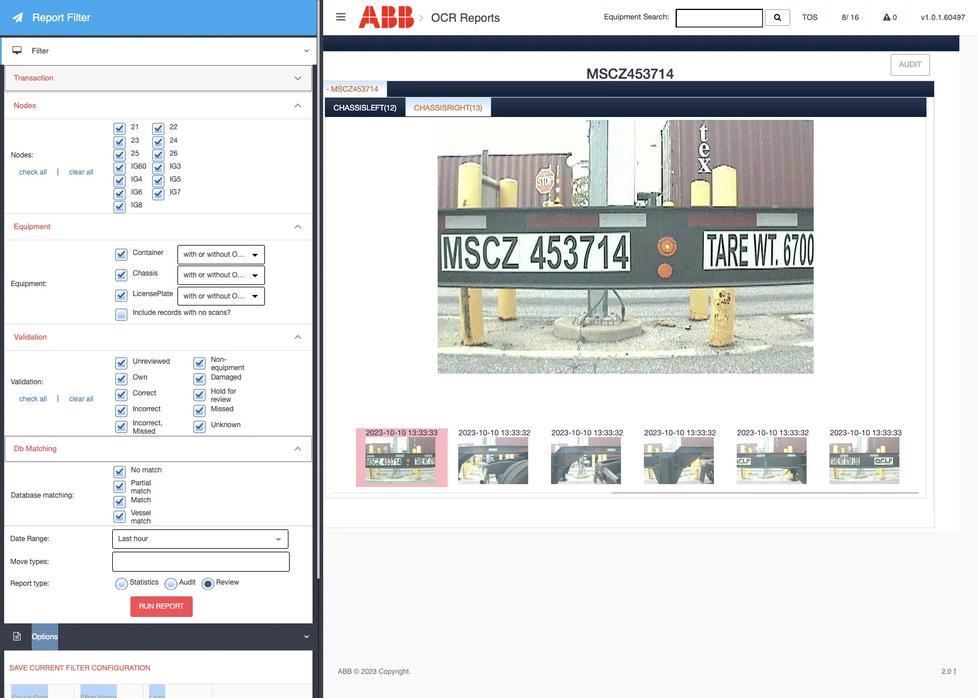 Task type: describe. For each thing, give the bounding box(es) containing it.
1 10- from the left
[[386, 428, 398, 437]]

chassisright(13) link
[[406, 97, 491, 120]]

2 moves from the top
[[95, 285, 122, 295]]

hold
[[211, 387, 226, 396]]

own
[[133, 374, 147, 382]]

db matching
[[14, 444, 57, 453]]

partial
[[131, 479, 151, 487]]

include
[[133, 309, 156, 317]]

chassisright(13)
[[414, 103, 483, 112]]

check all link for validation
[[11, 395, 55, 403]]

5 10 from the left
[[769, 428, 778, 437]]

a
[[82, 275, 87, 285]]

audit inside button
[[900, 60, 922, 69]]

ig3
[[170, 162, 181, 170]]

incorrect,
[[133, 419, 163, 427]]

tab inside mscz453714 tab list
[[41, 32, 94, 52]]

2 10 from the left
[[491, 428, 499, 437]]

run report button
[[130, 597, 193, 618]]

mscz453714 tab list
[[39, 32, 978, 535]]

mscz453714 up 25 in the top of the page
[[102, 140, 149, 149]]

without for chassis
[[207, 271, 230, 279]]

2023
[[361, 668, 377, 676]]

with for licenseplate
[[184, 292, 197, 300]]

nodes
[[14, 101, 36, 110]]

incorrect, missed
[[133, 419, 163, 436]]

4 2023-10-10 13:33:32 from the left
[[738, 428, 810, 437]]

unreviewed
[[133, 358, 170, 366]]

corrections
[[57, 118, 97, 127]]

hour
[[134, 535, 148, 543]]

run report
[[139, 602, 184, 611]]

4 with from the top
[[184, 309, 197, 317]]

13:3
[[966, 428, 978, 437]]

2 2023- from the left
[[459, 428, 479, 437]]

24
[[170, 136, 178, 144]]

position
[[72, 175, 99, 184]]

1 moves from the top
[[96, 275, 122, 285]]

z
[[82, 285, 87, 295]]

3 between from the top
[[124, 295, 158, 305]]

1 between from the top
[[124, 275, 158, 285]]

check all for nodes
[[19, 168, 47, 176]]

ig6
[[131, 188, 142, 196]]

review
[[211, 396, 231, 404]]

bars image
[[336, 12, 346, 22]]

2 13:33:32 from the left
[[594, 428, 624, 437]]

with or without ocr for container
[[184, 251, 248, 259]]

non- equipment
[[211, 356, 245, 372]]

nodes menu item
[[5, 93, 312, 214]]

range:
[[27, 535, 49, 543]]

ocr for licenseplate
[[232, 292, 248, 300]]

v1.0.1.60497
[[922, 13, 966, 22]]

equipment for equipment
[[14, 222, 50, 231]]

6 10- from the left
[[851, 428, 862, 437]]

4 13:33:32 from the left
[[780, 428, 810, 437]]

equipment link
[[5, 214, 312, 241]]

0 button
[[872, 0, 909, 35]]

no
[[131, 466, 140, 474]]

back
[[66, 60, 87, 69]]

chassisleft(12)
[[334, 103, 397, 112]]

25
[[131, 149, 139, 157]]

show damage images?
[[231, 57, 313, 66]]

| for nodes
[[55, 167, 61, 176]]

tos
[[803, 13, 818, 22]]

check for nodes
[[19, 168, 38, 176]]

damaged
[[211, 374, 242, 382]]

clear all link for validation
[[61, 395, 102, 403]]

ig7
[[170, 188, 181, 196]]

7 2023- from the left
[[924, 428, 944, 437]]

report filter
[[32, 11, 91, 24]]

16
[[851, 13, 860, 22]]

unknown for position
[[179, 175, 211, 184]]

match
[[131, 496, 151, 504]]

tab list for - mscz453714
[[325, 97, 978, 532]]

| for validation
[[55, 394, 61, 403]]

2 10- from the left
[[479, 428, 491, 437]]

- right a in the top left of the page
[[90, 275, 93, 285]]

3 moves from the top
[[95, 295, 122, 305]]

mscz453714 inside row group
[[179, 208, 226, 216]]

noreflist
[[179, 191, 212, 200]]

audit inside the 'report filter' navigation
[[179, 579, 196, 587]]

options link
[[0, 624, 317, 651]]

v1.0.1.60497 button
[[910, 0, 978, 35]]

for
[[228, 387, 236, 396]]

show
[[231, 57, 251, 66]]

8/ 16
[[843, 13, 860, 22]]

unknown for incorrect, missed
[[211, 421, 241, 429]]

1 13:33:33 from the left
[[408, 428, 438, 437]]

1 vertical spatial match
[[131, 487, 151, 496]]

with or without ocr for licenseplate
[[184, 292, 248, 300]]

nodes link
[[5, 93, 312, 119]]

6 2023- from the left
[[831, 428, 851, 437]]

all left correct
[[86, 395, 93, 403]]

results
[[101, 60, 134, 69]]

equipment for equipment search:
[[605, 12, 642, 21]]

search image
[[775, 13, 782, 21]]

1 10 from the left
[[398, 428, 406, 437]]

include records with no scans?
[[133, 309, 231, 317]]

validation link
[[5, 325, 312, 351]]

without for container
[[207, 251, 230, 259]]

4 2023- from the left
[[645, 428, 665, 437]]

2 13:33:33 from the left
[[873, 428, 902, 437]]

upper
[[161, 275, 184, 285]]

chassisleft(12) link
[[326, 97, 405, 120]]

chassis inside equipment menu item
[[133, 269, 158, 278]]

3 13:33:32 from the left
[[687, 428, 717, 437]]

a - moves between upper tabs z - moves between lower tabs x - moves between images
[[82, 275, 203, 305]]

7 10- from the left
[[944, 428, 955, 437]]

ocr for container
[[232, 251, 248, 259]]

1 horizontal spatial filter
[[67, 11, 91, 24]]

to
[[89, 60, 99, 69]]

-unknown mscz453714 link
[[50, 133, 156, 152]]

all down -unknown mscz453714
[[86, 168, 93, 176]]

report type:
[[10, 580, 49, 588]]

ig60
[[131, 162, 146, 170]]

back to results
[[66, 60, 134, 69]]

warning image
[[884, 14, 891, 21]]

0 vertical spatial unknown
[[60, 140, 100, 149]]

container
[[133, 249, 164, 257]]

22
[[170, 123, 178, 131]]

clear all for validation
[[69, 395, 93, 403]]

or for chassis
[[199, 271, 205, 279]]

ocr reports
[[428, 11, 500, 24]]

transaction
[[14, 73, 54, 82]]

move types:
[[10, 558, 49, 566]]

- right x
[[90, 295, 93, 305]]

missed inside incorrect, missed
[[133, 427, 156, 436]]

type:
[[34, 580, 49, 588]]

or for container
[[199, 251, 205, 259]]

db matching menu item
[[5, 436, 312, 526]]

26
[[170, 149, 178, 157]]

images?
[[284, 57, 313, 66]]

6 10 from the left
[[862, 428, 871, 437]]

run
[[139, 602, 154, 611]]

check all link for nodes
[[11, 168, 55, 176]]

no
[[199, 309, 207, 317]]

validation menu item
[[5, 325, 312, 436]]

scans?
[[209, 309, 231, 317]]

2023-10-10 13:3
[[924, 428, 978, 437]]

back to results button
[[57, 54, 143, 76]]

ig8
[[131, 201, 142, 209]]

row group inside tab list
[[70, 156, 300, 237]]

equipment:
[[11, 280, 47, 288]]

-unknown mscz453714
[[57, 140, 149, 149]]



Task type: locate. For each thing, give the bounding box(es) containing it.
- down corrections
[[57, 140, 60, 149]]

menu containing a - moves between upper tabs
[[49, 81, 313, 312]]

1 vertical spatial |
[[55, 394, 61, 403]]

abb © 2023 copyright.
[[338, 668, 411, 676]]

clear inside validation 'menu item'
[[69, 395, 84, 403]]

types:
[[30, 558, 49, 566]]

clear for validation
[[69, 395, 84, 403]]

check all
[[19, 168, 47, 176], [19, 395, 47, 403]]

0 vertical spatial check all link
[[11, 168, 55, 176]]

1 vertical spatial check
[[19, 395, 38, 403]]

1 clear from the top
[[69, 168, 84, 176]]

check down nodes:
[[19, 168, 38, 176]]

1 vertical spatial equipment
[[14, 222, 50, 231]]

menu containing nodes
[[4, 92, 313, 527]]

tabs
[[186, 275, 203, 285], [184, 285, 201, 295]]

match right no
[[142, 466, 162, 474]]

last
[[118, 535, 132, 543]]

check all link inside validation 'menu item'
[[11, 395, 55, 403]]

with or without ocr for chassis
[[184, 271, 248, 279]]

1 horizontal spatial report
[[32, 11, 64, 24]]

0 vertical spatial audit
[[900, 60, 922, 69]]

1 with or without ocr from the top
[[184, 251, 248, 259]]

with up include records with no scans?
[[184, 292, 197, 300]]

0 vertical spatial with or without ocr
[[184, 251, 248, 259]]

2 clear all link from the top
[[61, 395, 102, 403]]

options
[[32, 633, 58, 641]]

1 vertical spatial filter
[[32, 46, 49, 55]]

filter up "back"
[[67, 11, 91, 24]]

x
[[82, 295, 87, 305]]

©
[[354, 668, 359, 676]]

1 vertical spatial check all
[[19, 395, 47, 403]]

1 13:33:32 from the left
[[501, 428, 531, 437]]

1 vertical spatial without
[[207, 271, 230, 279]]

report for report type:
[[10, 580, 32, 588]]

equipment menu item
[[5, 214, 312, 325]]

row group
[[70, 156, 300, 237]]

3 with from the top
[[184, 292, 197, 300]]

menu inside the 'report filter' navigation
[[4, 92, 313, 527]]

mscz453714 down equipment search:
[[587, 65, 675, 82]]

2 horizontal spatial report
[[156, 602, 184, 611]]

2 vertical spatial report
[[156, 602, 184, 611]]

4 10- from the left
[[665, 428, 676, 437]]

tab list containing chassisleft(12)
[[325, 97, 978, 532]]

all left position
[[40, 168, 47, 176]]

menu item
[[49, 109, 313, 241]]

with or without ocr
[[184, 251, 248, 259], [184, 271, 248, 279], [184, 292, 248, 300]]

date range:
[[10, 535, 49, 543]]

missed down review
[[211, 405, 234, 413]]

abb
[[338, 668, 352, 676]]

2 clear from the top
[[69, 395, 84, 403]]

0 horizontal spatial equipment
[[14, 222, 50, 231]]

check all link inside nodes menu item
[[11, 168, 55, 176]]

2 between from the top
[[124, 285, 158, 295]]

3 with or without ocr from the top
[[184, 292, 248, 300]]

1 horizontal spatial chassis
[[179, 159, 206, 167]]

corrections link
[[49, 109, 313, 136]]

correct
[[133, 389, 156, 398]]

or right upper
[[199, 271, 205, 279]]

3 without from the top
[[207, 292, 230, 300]]

with for chassis
[[184, 271, 197, 279]]

chassis up ig5
[[179, 159, 206, 167]]

matching:
[[43, 491, 74, 500]]

chassis inside mscz453714 tab list
[[179, 159, 206, 167]]

ocr
[[432, 11, 457, 24], [72, 208, 88, 216], [232, 251, 248, 259], [232, 271, 248, 279], [232, 292, 248, 300]]

moves right x
[[95, 295, 122, 305]]

0 vertical spatial clear all link
[[61, 168, 102, 176]]

date
[[10, 535, 25, 543]]

0 horizontal spatial 2023-10-10 13:33:33
[[366, 428, 438, 437]]

2 | from the top
[[55, 394, 61, 403]]

clear all link inside nodes menu item
[[61, 168, 102, 176]]

check all inside nodes menu item
[[19, 168, 47, 176]]

matching
[[26, 444, 57, 453]]

nodes:
[[11, 151, 33, 159]]

unknown down corrections
[[60, 140, 100, 149]]

report for report filter
[[32, 11, 64, 24]]

menu inside mscz453714 tab list
[[49, 81, 313, 312]]

2 with or without ocr from the top
[[184, 271, 248, 279]]

13:33:32
[[501, 428, 531, 437], [594, 428, 624, 437], [687, 428, 717, 437], [780, 428, 810, 437]]

1 vertical spatial clear
[[69, 395, 84, 403]]

audit down 0 dropdown button
[[900, 60, 922, 69]]

long arrow up image
[[954, 669, 957, 676]]

1 vertical spatial audit
[[179, 579, 196, 587]]

database
[[11, 491, 41, 500]]

transaction menu item
[[5, 65, 312, 92]]

all down validation:
[[40, 395, 47, 403]]

non-
[[211, 356, 227, 364]]

check all link down validation:
[[11, 395, 55, 403]]

equipment inside menu item
[[14, 222, 50, 231]]

or up no
[[199, 292, 205, 300]]

menu item inside menu
[[49, 109, 313, 241]]

check all inside validation 'menu item'
[[19, 395, 47, 403]]

damage
[[253, 57, 281, 66]]

3 or from the top
[[199, 292, 205, 300]]

3 2023-10-10 13:33:32 from the left
[[645, 428, 717, 437]]

0 vertical spatial |
[[55, 167, 61, 176]]

tab list inside menu
[[49, 133, 313, 241]]

0 horizontal spatial chassis
[[133, 269, 158, 278]]

report inside button
[[156, 602, 184, 611]]

0 horizontal spatial report
[[10, 580, 32, 588]]

1 horizontal spatial equipment
[[605, 12, 642, 21]]

search:
[[644, 12, 670, 21]]

validation:
[[11, 378, 43, 386]]

clear for nodes
[[69, 168, 84, 176]]

moves right a in the top left of the page
[[96, 275, 122, 285]]

3 10 from the left
[[583, 428, 592, 437]]

licenseplate
[[133, 290, 173, 298]]

- right z
[[90, 285, 93, 295]]

2023-10-10 13:33:32
[[459, 428, 531, 437], [552, 428, 624, 437], [645, 428, 717, 437], [738, 428, 810, 437]]

| left position
[[55, 167, 61, 176]]

clear all link for nodes
[[61, 168, 102, 176]]

1 check all from the top
[[19, 168, 47, 176]]

13:33:33
[[408, 428, 438, 437], [873, 428, 902, 437]]

mscz453714 up chassisleft(12)
[[331, 85, 379, 93]]

1 vertical spatial missed
[[133, 427, 156, 436]]

1 vertical spatial check all link
[[11, 395, 55, 403]]

with up the images
[[184, 271, 197, 279]]

- up chassisleft(12) link
[[326, 85, 329, 93]]

5 2023- from the left
[[738, 428, 758, 437]]

or for licenseplate
[[199, 292, 205, 300]]

2.0
[[942, 668, 954, 676]]

unknown down review
[[211, 421, 241, 429]]

between
[[124, 275, 158, 285], [124, 285, 158, 295], [124, 295, 158, 305]]

tabs right lower
[[184, 285, 201, 295]]

move
[[10, 558, 28, 566]]

| up matching
[[55, 394, 61, 403]]

clear all inside nodes menu item
[[69, 168, 93, 176]]

check all down nodes:
[[19, 168, 47, 176]]

check inside nodes menu item
[[19, 168, 38, 176]]

2 vertical spatial or
[[199, 292, 205, 300]]

db matching link
[[5, 436, 312, 463]]

0 vertical spatial clear all
[[69, 168, 93, 176]]

1 vertical spatial or
[[199, 271, 205, 279]]

2 check all from the top
[[19, 395, 47, 403]]

match up match
[[131, 487, 151, 496]]

1 vertical spatial with or without ocr
[[184, 271, 248, 279]]

moves right z
[[95, 285, 122, 295]]

23
[[131, 136, 139, 144]]

or
[[199, 251, 205, 259], [199, 271, 205, 279], [199, 292, 205, 300]]

with up upper
[[184, 251, 197, 259]]

unknown inside validation 'menu item'
[[211, 421, 241, 429]]

0 vertical spatial match
[[142, 466, 162, 474]]

2 vertical spatial without
[[207, 292, 230, 300]]

row group containing chassis
[[70, 156, 300, 237]]

filter up the transaction
[[32, 46, 49, 55]]

menu item containing corrections
[[49, 109, 313, 241]]

no match partial match match vessel match
[[131, 466, 162, 526]]

last hour
[[118, 535, 148, 543]]

equipment up equipment:
[[14, 222, 50, 231]]

moves
[[96, 275, 122, 285], [95, 285, 122, 295], [95, 295, 122, 305]]

None field
[[676, 9, 764, 28], [113, 553, 127, 572], [676, 9, 764, 28], [113, 553, 127, 572]]

1 vertical spatial unknown
[[179, 175, 211, 184]]

clear all link inside validation 'menu item'
[[61, 395, 102, 403]]

check
[[19, 168, 38, 176], [19, 395, 38, 403]]

missed down incorrect
[[133, 427, 156, 436]]

3 10- from the left
[[572, 428, 583, 437]]

without
[[207, 251, 230, 259], [207, 271, 230, 279], [207, 292, 230, 300]]

or down equipment link
[[199, 251, 205, 259]]

clear inside nodes menu item
[[69, 168, 84, 176]]

0 vertical spatial missed
[[211, 405, 234, 413]]

2 without from the top
[[207, 271, 230, 279]]

chassis down container
[[133, 269, 158, 278]]

1 with from the top
[[184, 251, 197, 259]]

| inside nodes menu item
[[55, 167, 61, 176]]

2 vertical spatial match
[[131, 517, 151, 526]]

1 vertical spatial report
[[10, 580, 32, 588]]

1 clear all link from the top
[[61, 168, 102, 176]]

4 10 from the left
[[676, 428, 685, 437]]

0 vertical spatial check all
[[19, 168, 47, 176]]

2 2023-10-10 13:33:32 from the left
[[552, 428, 624, 437]]

2 check all link from the top
[[11, 395, 55, 403]]

review
[[216, 579, 239, 587]]

vessel
[[131, 509, 151, 517]]

check all link down nodes:
[[11, 168, 55, 176]]

0 vertical spatial filter
[[67, 11, 91, 24]]

ocr for chassis
[[232, 271, 248, 279]]

mscz453714
[[587, 65, 675, 82], [331, 85, 379, 93], [102, 140, 149, 149], [179, 208, 226, 216]]

10
[[398, 428, 406, 437], [491, 428, 499, 437], [583, 428, 592, 437], [676, 428, 685, 437], [769, 428, 778, 437], [862, 428, 871, 437], [955, 428, 964, 437]]

clear
[[69, 168, 84, 176], [69, 395, 84, 403]]

audit up run report
[[179, 579, 196, 587]]

3 2023- from the left
[[552, 428, 572, 437]]

0 vertical spatial or
[[199, 251, 205, 259]]

2 vertical spatial with or without ocr
[[184, 292, 248, 300]]

0 horizontal spatial filter
[[32, 46, 49, 55]]

1 check from the top
[[19, 168, 38, 176]]

2023-
[[366, 428, 386, 437], [459, 428, 479, 437], [552, 428, 572, 437], [645, 428, 665, 437], [738, 428, 758, 437], [831, 428, 851, 437], [924, 428, 944, 437]]

1 check all link from the top
[[11, 168, 55, 176]]

tab list containing - mscz453714
[[317, 78, 978, 535]]

with left no
[[184, 309, 197, 317]]

ocr inside tab list
[[72, 208, 88, 216]]

records
[[158, 309, 182, 317]]

1 clear all from the top
[[69, 168, 93, 176]]

check all for validation
[[19, 395, 47, 403]]

5 10- from the left
[[758, 428, 769, 437]]

equipment search:
[[605, 12, 676, 21]]

tab list for corrections
[[49, 133, 313, 241]]

validation
[[14, 333, 47, 342]]

tab list
[[317, 78, 978, 535], [325, 97, 978, 532], [49, 133, 313, 241]]

2 or from the top
[[199, 271, 205, 279]]

check all down validation:
[[19, 395, 47, 403]]

row inside the 'report filter' navigation
[[5, 685, 312, 698]]

0 vertical spatial report
[[32, 11, 64, 24]]

filter link
[[0, 38, 317, 65]]

10-
[[386, 428, 398, 437], [479, 428, 491, 437], [572, 428, 583, 437], [665, 428, 676, 437], [758, 428, 769, 437], [851, 428, 862, 437], [944, 428, 955, 437]]

missed
[[211, 405, 234, 413], [133, 427, 156, 436]]

- mscz453714
[[326, 85, 379, 93]]

without for licenseplate
[[207, 292, 230, 300]]

row
[[5, 685, 312, 698]]

1 vertical spatial chassis
[[133, 269, 158, 278]]

check all link
[[11, 168, 55, 176], [11, 395, 55, 403]]

equipment
[[605, 12, 642, 21], [14, 222, 50, 231]]

0 vertical spatial check
[[19, 168, 38, 176]]

ig4
[[131, 175, 142, 183]]

with for container
[[184, 251, 197, 259]]

- mscz453714 link
[[318, 78, 387, 102]]

1 vertical spatial clear all
[[69, 395, 93, 403]]

0 horizontal spatial audit
[[179, 579, 196, 587]]

| inside validation 'menu item'
[[55, 394, 61, 403]]

lower
[[160, 285, 182, 295]]

filter
[[67, 11, 91, 24], [32, 46, 49, 55]]

1 or from the top
[[199, 251, 205, 259]]

2 check from the top
[[19, 395, 38, 403]]

0
[[891, 13, 898, 22]]

0 vertical spatial clear
[[69, 168, 84, 176]]

21
[[131, 123, 139, 131]]

1 horizontal spatial 13:33:33
[[873, 428, 902, 437]]

0 horizontal spatial missed
[[133, 427, 156, 436]]

0 vertical spatial equipment
[[605, 12, 642, 21]]

2 clear all from the top
[[69, 395, 93, 403]]

audit
[[900, 60, 922, 69], [179, 579, 196, 587]]

1 2023-10-10 13:33:33 from the left
[[366, 428, 438, 437]]

hold for review
[[211, 387, 236, 404]]

transaction link
[[5, 65, 312, 92]]

1 horizontal spatial missed
[[211, 405, 234, 413]]

tab
[[41, 32, 94, 52]]

1 horizontal spatial audit
[[900, 60, 922, 69]]

1 horizontal spatial 2023-10-10 13:33:33
[[831, 428, 902, 437]]

tabs right upper
[[186, 275, 203, 285]]

match up hour on the left bottom
[[131, 517, 151, 526]]

1 | from the top
[[55, 167, 61, 176]]

2 2023-10-10 13:33:33 from the left
[[831, 428, 902, 437]]

1 vertical spatial clear all link
[[61, 395, 102, 403]]

unknown up noreflist
[[179, 175, 211, 184]]

equipment left search: on the right top of page
[[605, 12, 642, 21]]

check down validation:
[[19, 395, 38, 403]]

1 2023-10-10 13:33:32 from the left
[[459, 428, 531, 437]]

1 2023- from the left
[[366, 428, 386, 437]]

clear all for nodes
[[69, 168, 93, 176]]

check inside validation 'menu item'
[[19, 395, 38, 403]]

images
[[160, 295, 189, 305]]

1 without from the top
[[207, 251, 230, 259]]

clear all inside validation 'menu item'
[[69, 395, 93, 403]]

7 10 from the left
[[955, 428, 964, 437]]

2 vertical spatial unknown
[[211, 421, 241, 429]]

menu
[[49, 81, 313, 312], [4, 92, 313, 527]]

check for validation
[[19, 395, 38, 403]]

unknown inside row group
[[179, 175, 211, 184]]

8/ 16 button
[[831, 0, 871, 35]]

report filter navigation
[[0, 0, 317, 698]]

reports
[[460, 11, 500, 24]]

0 horizontal spatial 13:33:33
[[408, 428, 438, 437]]

0 vertical spatial without
[[207, 251, 230, 259]]

0 vertical spatial chassis
[[179, 159, 206, 167]]

ig5
[[170, 175, 181, 183]]

2 with from the top
[[184, 271, 197, 279]]

tos button
[[791, 0, 830, 35]]

mscz453714 down noreflist
[[179, 208, 226, 216]]

tab list containing -unknown mscz453714
[[49, 133, 313, 241]]



Task type: vqa. For each thing, say whether or not it's contained in the screenshot.
Hot Keys link
no



